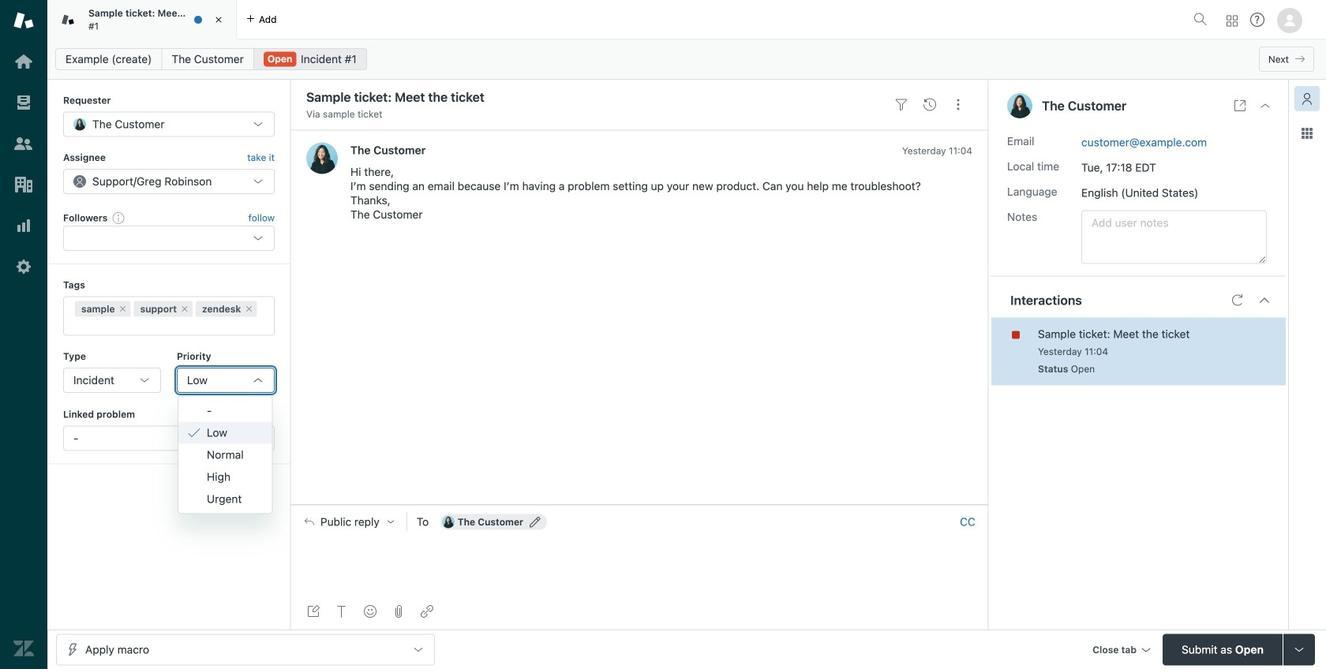 Task type: describe. For each thing, give the bounding box(es) containing it.
user image
[[1007, 93, 1033, 118]]

2 option from the top
[[178, 444, 272, 466]]

organizations image
[[13, 174, 34, 195]]

main element
[[0, 0, 47, 670]]

views image
[[13, 92, 34, 113]]

avatar image
[[306, 142, 338, 174]]

tabs tab list
[[47, 0, 1188, 39]]

hide composer image
[[633, 499, 646, 511]]

1 option from the top
[[178, 400, 272, 422]]

zendesk support image
[[13, 10, 34, 31]]

events image
[[924, 98, 936, 111]]

draft mode image
[[307, 606, 320, 618]]

filter image
[[895, 98, 908, 111]]

Subject field
[[303, 88, 884, 107]]

customer context image
[[1301, 92, 1314, 105]]

secondary element
[[47, 43, 1326, 75]]



Task type: locate. For each thing, give the bounding box(es) containing it.
reporting image
[[13, 216, 34, 236]]

format text image
[[336, 606, 348, 618]]

remove image
[[180, 304, 189, 314]]

tab
[[47, 0, 237, 39]]

apps image
[[1301, 127, 1314, 140]]

edit user image
[[530, 517, 541, 528]]

info on adding followers image
[[112, 212, 125, 224]]

zendesk image
[[13, 639, 34, 659]]

Add user notes text field
[[1082, 210, 1267, 264]]

admin image
[[13, 257, 34, 277]]

1 remove image from the left
[[118, 304, 128, 314]]

remove image
[[118, 304, 128, 314], [244, 304, 254, 314]]

2 remove image from the left
[[244, 304, 254, 314]]

add attachment image
[[392, 606, 405, 618]]

ticket actions image
[[952, 98, 965, 111]]

remove image left remove icon
[[118, 304, 128, 314]]

3 option from the top
[[178, 466, 272, 488]]

Yesterday 11:04 text field
[[902, 145, 973, 156]]

get help image
[[1251, 13, 1265, 27]]

zendesk products image
[[1227, 15, 1238, 26]]

remove image right remove icon
[[244, 304, 254, 314]]

get started image
[[13, 51, 34, 72]]

list box
[[178, 396, 273, 514]]

customer@example.com image
[[442, 516, 455, 529]]

option
[[178, 400, 272, 422], [178, 444, 272, 466], [178, 466, 272, 488], [178, 488, 272, 511]]

insert emojis image
[[364, 606, 377, 618]]

add link (cmd k) image
[[421, 606, 433, 618]]

close image
[[1259, 99, 1272, 112]]

displays possible ticket submission types image
[[1293, 644, 1306, 657]]

0 horizontal spatial remove image
[[118, 304, 128, 314]]

1 horizontal spatial remove image
[[244, 304, 254, 314]]

customers image
[[13, 133, 34, 154]]

close image
[[211, 12, 227, 28]]

Yesterday 11:04 text field
[[1038, 346, 1109, 357]]

4 option from the top
[[178, 488, 272, 511]]

view more details image
[[1234, 99, 1247, 112]]



Task type: vqa. For each thing, say whether or not it's contained in the screenshot.
Edit user image
yes



